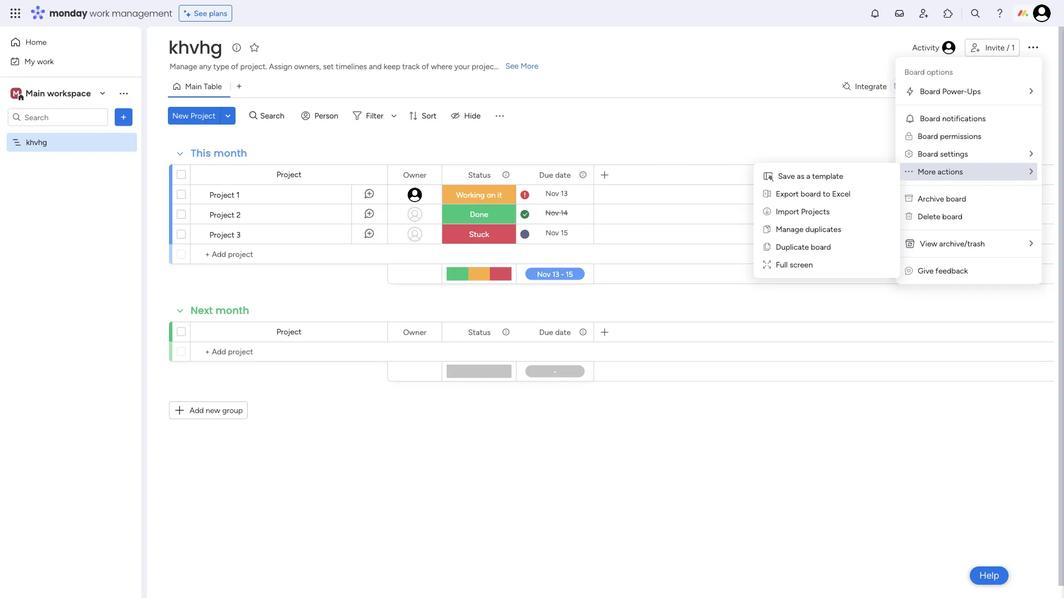 Task type: vqa. For each thing, say whether or not it's contained in the screenshot.
(GMT-08:00) Pacific Time (US & Canada) on the bottom left of the page
no



Task type: locate. For each thing, give the bounding box(es) containing it.
Next month field
[[188, 304, 252, 318]]

1 horizontal spatial more
[[918, 167, 936, 177]]

board right board notifications icon
[[920, 114, 940, 123]]

0 horizontal spatial see
[[194, 9, 207, 18]]

see right project
[[506, 61, 519, 71]]

home button
[[7, 33, 119, 51]]

0 vertical spatial manage
[[170, 62, 197, 71]]

of right type
[[231, 62, 238, 71]]

give feedback
[[918, 266, 968, 276]]

1 vertical spatial nov
[[545, 209, 559, 218]]

save
[[778, 172, 795, 181]]

column information image for first the due date field from the bottom of the page
[[579, 328, 588, 337]]

main table
[[185, 82, 222, 91]]

apps image
[[943, 8, 954, 19]]

dapulse archived image
[[905, 194, 913, 204]]

2 date from the top
[[555, 328, 571, 337]]

board for delete
[[942, 212, 963, 221]]

board down duplicates
[[811, 242, 831, 252]]

workspace options image
[[118, 88, 129, 99]]

of right "track"
[[422, 62, 429, 71]]

main right workspace 'image'
[[25, 88, 45, 99]]

2 due date from the top
[[539, 328, 571, 337]]

full screen
[[776, 260, 813, 270]]

help button
[[970, 567, 1009, 585]]

1 horizontal spatial manage
[[776, 225, 804, 234]]

autopilot image
[[957, 79, 966, 93]]

v2 user feedback image
[[905, 266, 913, 276]]

month right this
[[214, 146, 247, 160]]

next
[[191, 304, 213, 318]]

column information image
[[579, 170, 588, 179], [502, 328, 510, 337], [579, 328, 588, 337]]

ups
[[967, 87, 981, 96]]

0 horizontal spatial manage
[[170, 62, 197, 71]]

1 due date from the top
[[539, 170, 571, 180]]

month inside "field"
[[214, 146, 247, 160]]

add
[[190, 406, 204, 415]]

Owner field
[[400, 169, 429, 181], [400, 326, 429, 338]]

board power-ups
[[920, 87, 981, 96]]

invite / 1
[[985, 43, 1015, 52]]

board right "dapulse admin menu" icon
[[918, 149, 938, 159]]

0 vertical spatial more
[[521, 61, 539, 71]]

2 nov from the top
[[545, 209, 559, 218]]

3 nov from the top
[[546, 229, 559, 238]]

2 vertical spatial nov
[[546, 229, 559, 238]]

board notifications image
[[905, 113, 916, 124]]

nov
[[546, 189, 559, 198], [545, 209, 559, 218], [546, 229, 559, 238]]

2 list arrow image from the top
[[1030, 168, 1033, 176]]

manage any type of project. assign owners, set timelines and keep track of where your project stands.
[[170, 62, 523, 71]]

0 vertical spatial month
[[214, 146, 247, 160]]

new
[[206, 406, 220, 415]]

1 vertical spatial status field
[[465, 326, 493, 338]]

set
[[323, 62, 334, 71]]

1
[[1012, 43, 1015, 52], [236, 190, 240, 200]]

projects
[[801, 207, 830, 216]]

2 status field from the top
[[465, 326, 493, 338]]

0 vertical spatial owner
[[403, 170, 427, 180]]

work for my
[[37, 57, 54, 66]]

1 due from the top
[[539, 170, 553, 180]]

board for board options
[[905, 67, 925, 77]]

1 vertical spatial khvhg
[[26, 138, 47, 147]]

my
[[24, 57, 35, 66]]

manage
[[170, 62, 197, 71], [776, 225, 804, 234]]

0 vertical spatial nov
[[546, 189, 559, 198]]

2 list arrow image from the top
[[1030, 240, 1033, 248]]

1 vertical spatial list arrow image
[[1030, 168, 1033, 176]]

work right my
[[37, 57, 54, 66]]

month
[[214, 146, 247, 160], [216, 304, 249, 318]]

1 horizontal spatial 1
[[1012, 43, 1015, 52]]

khvhg up any
[[169, 35, 222, 60]]

more
[[521, 61, 539, 71], [918, 167, 936, 177]]

working on it
[[456, 190, 502, 200]]

2 due from the top
[[539, 328, 553, 337]]

Status field
[[465, 169, 493, 181], [465, 326, 493, 338]]

0 vertical spatial owner field
[[400, 169, 429, 181]]

stands.
[[499, 62, 523, 71]]

see more link
[[504, 60, 540, 72]]

board down the board options
[[920, 87, 940, 96]]

main for main workspace
[[25, 88, 45, 99]]

1 vertical spatial due
[[539, 328, 553, 337]]

workspace image
[[11, 87, 22, 99]]

list arrow image
[[1030, 150, 1033, 158], [1030, 168, 1033, 176]]

khvhg field
[[166, 35, 225, 60]]

1 vertical spatial list arrow image
[[1030, 240, 1033, 248]]

board up delete board on the top right of page
[[946, 194, 966, 204]]

dapulse integrations image
[[842, 82, 851, 91]]

0 vertical spatial khvhg
[[169, 35, 222, 60]]

1 owner from the top
[[403, 170, 427, 180]]

main
[[185, 82, 202, 91], [25, 88, 45, 99]]

more dots image
[[905, 167, 913, 177]]

0 horizontal spatial main
[[25, 88, 45, 99]]

main for main table
[[185, 82, 202, 91]]

add new group
[[190, 406, 243, 415]]

person
[[315, 111, 338, 121]]

where
[[431, 62, 453, 71]]

list arrow image
[[1030, 87, 1033, 95], [1030, 240, 1033, 248]]

assign
[[269, 62, 292, 71]]

0 vertical spatial status
[[468, 170, 491, 180]]

nov for nov 15
[[546, 229, 559, 238]]

menu containing board options
[[896, 57, 1042, 284]]

keep
[[384, 62, 400, 71]]

date for 1st the due date field from the top
[[555, 170, 571, 180]]

board right v2 permission outline 'icon'
[[918, 132, 938, 141]]

0 vertical spatial work
[[90, 7, 109, 19]]

+ Add project text field
[[196, 248, 382, 261]]

month inside field
[[216, 304, 249, 318]]

0 horizontal spatial khvhg
[[26, 138, 47, 147]]

0 vertical spatial see
[[194, 9, 207, 18]]

0 horizontal spatial more
[[521, 61, 539, 71]]

month right next
[[216, 304, 249, 318]]

activity
[[913, 43, 939, 52]]

home
[[25, 37, 47, 47]]

1 right /
[[1012, 43, 1015, 52]]

see plans button
[[179, 5, 232, 22]]

manage down import
[[776, 225, 804, 234]]

permissions
[[940, 132, 981, 141]]

0 horizontal spatial of
[[231, 62, 238, 71]]

notifications image
[[870, 8, 881, 19]]

see left plans
[[194, 9, 207, 18]]

0 vertical spatial list arrow image
[[1030, 150, 1033, 158]]

1 inside button
[[1012, 43, 1015, 52]]

add to favorites image
[[249, 42, 260, 53]]

automate
[[971, 82, 1005, 91]]

see
[[194, 9, 207, 18], [506, 61, 519, 71]]

0 vertical spatial status field
[[465, 169, 493, 181]]

working
[[456, 190, 485, 200]]

project.
[[240, 62, 267, 71]]

export board to excel
[[776, 189, 851, 199]]

project
[[472, 62, 497, 71]]

1 vertical spatial owner field
[[400, 326, 429, 338]]

help
[[980, 570, 999, 582]]

1 horizontal spatial main
[[185, 82, 202, 91]]

v2 delete line image
[[905, 212, 913, 221]]

search everything image
[[970, 8, 981, 19]]

m
[[13, 89, 19, 98]]

v2 duplicate 2 outline image
[[764, 242, 770, 252]]

board
[[801, 189, 821, 199], [946, 194, 966, 204], [942, 212, 963, 221], [811, 242, 831, 252]]

your
[[454, 62, 470, 71]]

1 vertical spatial work
[[37, 57, 54, 66]]

khvhg down search in workspace field
[[26, 138, 47, 147]]

menu
[[896, 57, 1042, 284]]

1 vertical spatial status
[[468, 328, 491, 337]]

inbox image
[[894, 8, 905, 19]]

column information image
[[502, 170, 510, 179]]

0 vertical spatial list arrow image
[[1030, 87, 1033, 95]]

1 date from the top
[[555, 170, 571, 180]]

work inside button
[[37, 57, 54, 66]]

main inside workspace selection element
[[25, 88, 45, 99]]

14
[[561, 209, 568, 218]]

my work
[[24, 57, 54, 66]]

v2 done deadline image
[[520, 209, 529, 220]]

2 owner from the top
[[403, 328, 427, 337]]

0 horizontal spatial 1
[[236, 190, 240, 200]]

work right the monday at the left top of page
[[90, 7, 109, 19]]

board left to
[[801, 189, 821, 199]]

nov 14
[[545, 209, 568, 218]]

0 vertical spatial due
[[539, 170, 553, 180]]

1 list arrow image from the top
[[1030, 87, 1033, 95]]

1 of from the left
[[231, 62, 238, 71]]

0 vertical spatial due date
[[539, 170, 571, 180]]

Due date field
[[537, 169, 574, 181], [537, 326, 574, 338]]

1 horizontal spatial of
[[422, 62, 429, 71]]

board
[[905, 67, 925, 77], [920, 87, 940, 96], [920, 114, 940, 123], [918, 132, 938, 141], [918, 149, 938, 159]]

1 vertical spatial due date
[[539, 328, 571, 337]]

board up board power-ups icon
[[905, 67, 925, 77]]

1 horizontal spatial khvhg
[[169, 35, 222, 60]]

view archive/trash
[[920, 239, 985, 249]]

1 up 2
[[236, 190, 240, 200]]

nov left 13
[[546, 189, 559, 198]]

board for duplicate
[[811, 242, 831, 252]]

more right project
[[521, 61, 539, 71]]

of
[[231, 62, 238, 71], [422, 62, 429, 71]]

due date
[[539, 170, 571, 180], [539, 328, 571, 337]]

1 vertical spatial owner
[[403, 328, 427, 337]]

1 vertical spatial see
[[506, 61, 519, 71]]

1 vertical spatial manage
[[776, 225, 804, 234]]

duplicate
[[776, 242, 809, 252]]

see for see more
[[506, 61, 519, 71]]

monday work management
[[49, 7, 172, 19]]

option
[[0, 132, 141, 135]]

1 vertical spatial due date field
[[537, 326, 574, 338]]

0 horizontal spatial work
[[37, 57, 54, 66]]

manage for manage duplicates
[[776, 225, 804, 234]]

archive
[[918, 194, 944, 204]]

project 3
[[210, 230, 241, 239]]

nov left the 15
[[546, 229, 559, 238]]

it
[[497, 190, 502, 200]]

due
[[539, 170, 553, 180], [539, 328, 553, 337]]

move to image
[[763, 207, 771, 216]]

see inside button
[[194, 9, 207, 18]]

new project button
[[168, 107, 220, 125]]

main inside button
[[185, 82, 202, 91]]

more right more dots image
[[918, 167, 936, 177]]

work for monday
[[90, 7, 109, 19]]

board down archive board
[[942, 212, 963, 221]]

2 due date field from the top
[[537, 326, 574, 338]]

list arrow image for more actions
[[1030, 168, 1033, 176]]

gary orlando image
[[1033, 4, 1051, 22]]

a
[[806, 172, 810, 181]]

1 vertical spatial date
[[555, 328, 571, 337]]

1 nov from the top
[[546, 189, 559, 198]]

1 horizontal spatial work
[[90, 7, 109, 19]]

khvhg list box
[[0, 131, 141, 302]]

1 horizontal spatial see
[[506, 61, 519, 71]]

manage left any
[[170, 62, 197, 71]]

0 vertical spatial date
[[555, 170, 571, 180]]

invite members image
[[918, 8, 930, 19]]

nov left 14 at the top right of the page
[[545, 209, 559, 218]]

0 vertical spatial due date field
[[537, 169, 574, 181]]

new
[[172, 111, 189, 121]]

manage for manage any type of project. assign owners, set timelines and keep track of where your project stands.
[[170, 62, 197, 71]]

1 vertical spatial month
[[216, 304, 249, 318]]

0 vertical spatial 1
[[1012, 43, 1015, 52]]

date
[[555, 170, 571, 180], [555, 328, 571, 337]]

1 list arrow image from the top
[[1030, 150, 1033, 158]]

track
[[402, 62, 420, 71]]

main left table
[[185, 82, 202, 91]]

1 vertical spatial more
[[918, 167, 936, 177]]

show board description image
[[230, 42, 243, 53]]



Task type: describe. For each thing, give the bounding box(es) containing it.
2 of from the left
[[422, 62, 429, 71]]

see for see plans
[[194, 9, 207, 18]]

menu image
[[494, 110, 505, 121]]

/
[[1007, 43, 1010, 52]]

nov for nov 13
[[546, 189, 559, 198]]

add view image
[[237, 82, 241, 90]]

see more
[[506, 61, 539, 71]]

this month
[[191, 146, 247, 160]]

options image
[[118, 112, 129, 123]]

1 owner field from the top
[[400, 169, 429, 181]]

v2 duplicate o image
[[764, 225, 771, 234]]

timelines
[[336, 62, 367, 71]]

sort button
[[404, 107, 443, 125]]

board options
[[905, 67, 953, 77]]

notifications
[[942, 114, 986, 123]]

dapulse admin menu image
[[905, 149, 913, 159]]

2 status from the top
[[468, 328, 491, 337]]

person button
[[297, 107, 345, 125]]

13
[[561, 189, 568, 198]]

due date for 1st the due date field from the top
[[539, 170, 571, 180]]

arrow down image
[[387, 109, 401, 122]]

view archive/trash image
[[905, 238, 916, 249]]

collapse board header image
[[1030, 82, 1039, 91]]

import projects
[[776, 207, 830, 216]]

and
[[369, 62, 382, 71]]

add new group button
[[169, 402, 248, 420]]

month for this month
[[214, 146, 247, 160]]

invite / 1 button
[[965, 39, 1020, 57]]

2 owner field from the top
[[400, 326, 429, 338]]

full
[[776, 260, 788, 270]]

import from excel template outline image
[[763, 189, 771, 199]]

board power-ups image
[[905, 86, 916, 97]]

board for archive
[[946, 194, 966, 204]]

save as a template image
[[763, 171, 774, 182]]

on
[[487, 190, 496, 200]]

select product image
[[10, 8, 21, 19]]

excel
[[832, 189, 851, 199]]

duplicates
[[806, 225, 841, 234]]

invite
[[985, 43, 1005, 52]]

1 vertical spatial 1
[[236, 190, 240, 200]]

type
[[213, 62, 229, 71]]

my work button
[[7, 52, 119, 70]]

any
[[199, 62, 211, 71]]

management
[[112, 7, 172, 19]]

view
[[920, 239, 937, 249]]

nov for nov 14
[[545, 209, 559, 218]]

plans
[[209, 9, 227, 18]]

2
[[236, 210, 241, 219]]

screen
[[790, 260, 813, 270]]

export
[[776, 189, 799, 199]]

project inside button
[[191, 111, 216, 121]]

1 status from the top
[[468, 170, 491, 180]]

project 2
[[210, 210, 241, 219]]

monday
[[49, 7, 87, 19]]

v2 search image
[[249, 110, 257, 122]]

group
[[222, 406, 243, 415]]

board for board power-ups
[[920, 87, 940, 96]]

v2 fullscreen slim image
[[763, 260, 771, 270]]

Search in workspace field
[[23, 111, 93, 124]]

v2 permission outline image
[[906, 132, 912, 141]]

help image
[[994, 8, 1005, 19]]

actions
[[938, 167, 963, 177]]

nov 15
[[546, 229, 568, 238]]

template
[[812, 172, 843, 181]]

feedback
[[936, 266, 968, 276]]

workspace
[[47, 88, 91, 99]]

import
[[776, 207, 799, 216]]

settings
[[940, 149, 968, 159]]

as
[[797, 172, 805, 181]]

new project
[[172, 111, 216, 121]]

archive board
[[918, 194, 966, 204]]

delete board
[[918, 212, 963, 221]]

column information image for 1st the due date field from the top
[[579, 170, 588, 179]]

power-
[[942, 87, 967, 96]]

list arrow image for board settings
[[1030, 150, 1033, 158]]

archive/trash
[[939, 239, 985, 249]]

workspace selection element
[[11, 87, 93, 101]]

list arrow image for view archive/trash
[[1030, 240, 1033, 248]]

to
[[823, 189, 830, 199]]

owner for 2nd owner field from the bottom of the page
[[403, 170, 427, 180]]

board for board permissions
[[918, 132, 938, 141]]

activity button
[[908, 39, 961, 57]]

owners,
[[294, 62, 321, 71]]

Search field
[[257, 108, 291, 124]]

more actions
[[918, 167, 963, 177]]

column information image for first status field from the bottom
[[502, 328, 510, 337]]

filter button
[[348, 107, 401, 125]]

project 1
[[210, 190, 240, 200]]

due for 1st the due date field from the top
[[539, 170, 553, 180]]

options image
[[1027, 40, 1040, 54]]

main table button
[[168, 78, 230, 95]]

month for next month
[[216, 304, 249, 318]]

board for board notifications
[[920, 114, 940, 123]]

duplicate board
[[776, 242, 831, 252]]

nov 13
[[546, 189, 568, 198]]

board for board settings
[[918, 149, 938, 159]]

v2 overdue deadline image
[[520, 190, 529, 200]]

+ Add project text field
[[196, 345, 382, 359]]

list arrow image for board power-ups
[[1030, 87, 1033, 95]]

integrate
[[855, 82, 887, 91]]

This month field
[[188, 146, 250, 161]]

filter
[[366, 111, 384, 121]]

manage duplicates
[[776, 225, 841, 234]]

hide
[[464, 111, 481, 121]]

15
[[561, 229, 568, 238]]

due for first the due date field from the bottom of the page
[[539, 328, 553, 337]]

khvhg inside khvhg 'list box'
[[26, 138, 47, 147]]

options
[[927, 67, 953, 77]]

due date for first the due date field from the bottom of the page
[[539, 328, 571, 337]]

this
[[191, 146, 211, 160]]

see plans
[[194, 9, 227, 18]]

board permissions
[[918, 132, 981, 141]]

done
[[470, 210, 488, 219]]

angle down image
[[225, 112, 231, 120]]

delete
[[918, 212, 941, 221]]

give
[[918, 266, 934, 276]]

save as a template
[[778, 172, 843, 181]]

owner for first owner field from the bottom of the page
[[403, 328, 427, 337]]

next month
[[191, 304, 249, 318]]

board for export
[[801, 189, 821, 199]]

1 status field from the top
[[465, 169, 493, 181]]

main workspace
[[25, 88, 91, 99]]

sort
[[422, 111, 437, 121]]

1 due date field from the top
[[537, 169, 574, 181]]

stuck
[[469, 230, 489, 239]]

table
[[204, 82, 222, 91]]

date for first the due date field from the bottom of the page
[[555, 328, 571, 337]]



